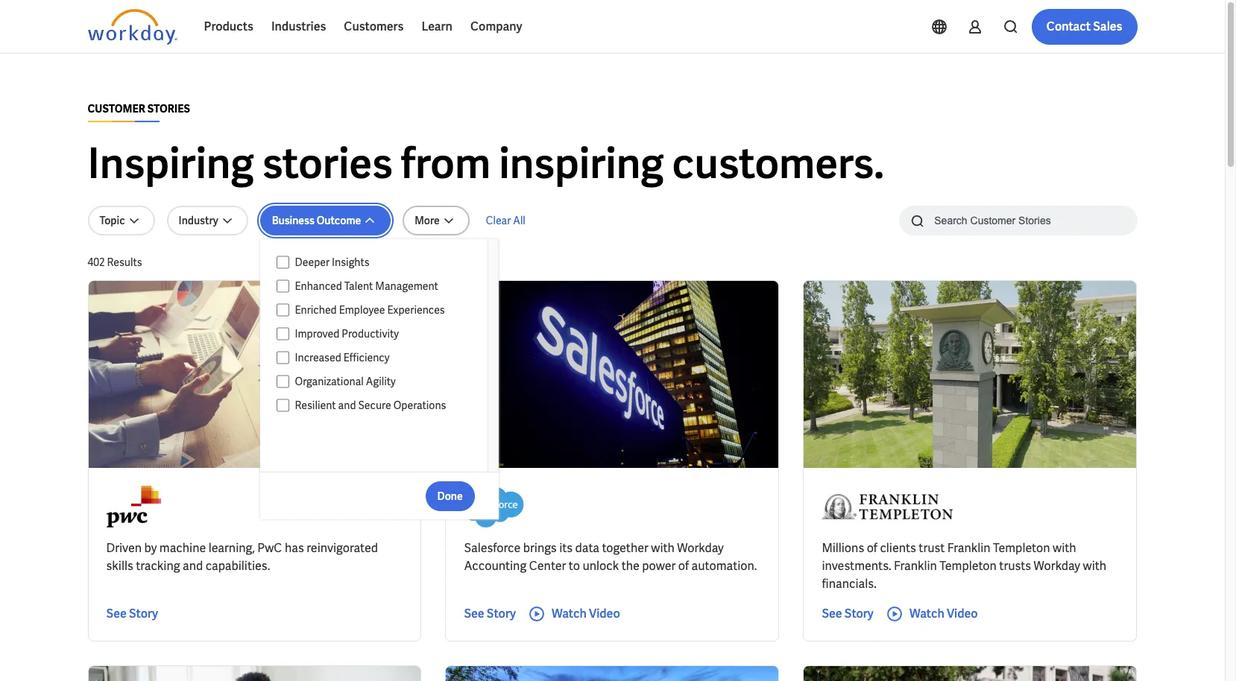Task type: describe. For each thing, give the bounding box(es) containing it.
millions
[[822, 541, 864, 556]]

stories
[[262, 136, 393, 191]]

brings
[[523, 541, 557, 556]]

customers button
[[335, 9, 413, 45]]

customers.
[[672, 136, 884, 191]]

customer stories
[[88, 102, 190, 116]]

deeper
[[295, 256, 330, 269]]

salesforce.com image
[[464, 486, 524, 528]]

industry
[[179, 214, 218, 227]]

talent
[[344, 280, 373, 293]]

secure
[[358, 399, 391, 412]]

company
[[471, 19, 522, 34]]

workday inside millions of clients trust franklin templeton with investments. franklin templeton trusts workday with financials.
[[1034, 559, 1081, 574]]

trust
[[919, 541, 945, 556]]

deeper insights link
[[289, 254, 473, 271]]

organizational
[[295, 375, 364, 389]]

accounting
[[464, 559, 527, 574]]

of inside millions of clients trust franklin templeton with investments. franklin templeton trusts workday with financials.
[[867, 541, 878, 556]]

improved
[[295, 327, 340, 341]]

go to the homepage image
[[88, 9, 177, 45]]

financials.
[[822, 576, 877, 592]]

tracking
[[136, 559, 180, 574]]

see story for millions of clients trust franklin templeton with investments. franklin templeton trusts workday with financials.
[[822, 606, 874, 622]]

efficiency
[[344, 351, 390, 365]]

see for salesforce brings its data together with workday accounting center to unlock the power of automation.
[[464, 606, 484, 622]]

enriched employee experiences link
[[289, 301, 473, 319]]

franklin templeton companies, llc image
[[822, 486, 953, 528]]

learn button
[[413, 9, 462, 45]]

increased efficiency
[[295, 351, 390, 365]]

improved productivity link
[[289, 325, 473, 343]]

its
[[559, 541, 573, 556]]

products
[[204, 19, 253, 34]]

of inside "salesforce brings its data together with workday accounting center to unlock the power of automation."
[[678, 559, 689, 574]]

watch for center
[[552, 606, 587, 622]]

topic button
[[88, 206, 155, 236]]

sales
[[1093, 19, 1123, 34]]

1 vertical spatial franklin
[[894, 559, 937, 574]]

1 horizontal spatial with
[[1053, 541, 1076, 556]]

done
[[437, 490, 463, 503]]

center
[[529, 559, 566, 574]]

together
[[602, 541, 649, 556]]

improved productivity
[[295, 327, 399, 341]]

1 vertical spatial templeton
[[940, 559, 997, 574]]

capabilities.
[[206, 559, 270, 574]]

stories
[[147, 102, 190, 116]]

pwc
[[257, 541, 282, 556]]

experiences
[[387, 304, 445, 317]]

power
[[642, 559, 676, 574]]

customers
[[344, 19, 404, 34]]

pricewaterhousecoopers global licensing services corporation (pwc) image
[[106, 486, 161, 528]]

operations
[[394, 399, 446, 412]]

and inside driven by machine learning, pwc has reinvigorated skills tracking and capabilities.
[[183, 559, 203, 574]]

enhanced talent management
[[295, 280, 438, 293]]

learn
[[422, 19, 453, 34]]

unlock
[[583, 559, 619, 574]]

to
[[569, 559, 580, 574]]

enriched employee experiences
[[295, 304, 445, 317]]

topic
[[100, 214, 125, 227]]

salesforce
[[464, 541, 521, 556]]

inspiring
[[499, 136, 664, 191]]

salesforce brings its data together with workday accounting center to unlock the power of automation.
[[464, 541, 757, 574]]

increased efficiency link
[[289, 349, 473, 367]]

more
[[415, 214, 440, 227]]

driven by machine learning, pwc has reinvigorated skills tracking and capabilities.
[[106, 541, 378, 574]]

more button
[[403, 206, 470, 236]]

data
[[575, 541, 600, 556]]

skills
[[106, 559, 133, 574]]

machine
[[159, 541, 206, 556]]

contact sales
[[1047, 19, 1123, 34]]

learning,
[[209, 541, 255, 556]]

watch video for templeton
[[910, 606, 978, 622]]



Task type: vqa. For each thing, say whether or not it's contained in the screenshot.
Millions
yes



Task type: locate. For each thing, give the bounding box(es) containing it.
0 horizontal spatial franklin
[[894, 559, 937, 574]]

1 story from the left
[[129, 606, 158, 622]]

2 video from the left
[[947, 606, 978, 622]]

story for millions of clients trust franklin templeton with investments. franklin templeton trusts workday with financials.
[[845, 606, 874, 622]]

templeton down trust
[[940, 559, 997, 574]]

1 vertical spatial and
[[183, 559, 203, 574]]

see story
[[106, 606, 158, 622], [464, 606, 516, 622], [822, 606, 874, 622]]

business outcome button
[[260, 206, 391, 236]]

story down financials.
[[845, 606, 874, 622]]

automation.
[[692, 559, 757, 574]]

resilient
[[295, 399, 336, 412]]

1 horizontal spatial franklin
[[948, 541, 991, 556]]

1 horizontal spatial watch
[[910, 606, 945, 622]]

contact sales link
[[1032, 9, 1138, 45]]

1 see story from the left
[[106, 606, 158, 622]]

see story down 'accounting'
[[464, 606, 516, 622]]

watch down to
[[552, 606, 587, 622]]

2 horizontal spatial story
[[845, 606, 874, 622]]

1 see story link from the left
[[106, 606, 158, 623]]

0 vertical spatial of
[[867, 541, 878, 556]]

1 horizontal spatial watch video link
[[886, 606, 978, 623]]

workday
[[677, 541, 724, 556], [1034, 559, 1081, 574]]

clients
[[880, 541, 916, 556]]

all
[[513, 214, 526, 227]]

1 watch video from the left
[[552, 606, 620, 622]]

0 horizontal spatial of
[[678, 559, 689, 574]]

0 horizontal spatial workday
[[677, 541, 724, 556]]

2 horizontal spatial see story
[[822, 606, 874, 622]]

see story link for millions of clients trust franklin templeton with investments. franklin templeton trusts workday with financials.
[[822, 606, 874, 623]]

2 see from the left
[[464, 606, 484, 622]]

see down the skills
[[106, 606, 127, 622]]

workday up automation. at bottom
[[677, 541, 724, 556]]

see story down the skills
[[106, 606, 158, 622]]

0 horizontal spatial see story
[[106, 606, 158, 622]]

resilient and secure operations
[[295, 399, 446, 412]]

watch
[[552, 606, 587, 622], [910, 606, 945, 622]]

see story down financials.
[[822, 606, 874, 622]]

reinvigorated
[[307, 541, 378, 556]]

franklin right trust
[[948, 541, 991, 556]]

with
[[651, 541, 675, 556], [1053, 541, 1076, 556], [1083, 559, 1107, 574]]

and down machine
[[183, 559, 203, 574]]

see story link down 'accounting'
[[464, 606, 516, 623]]

enhanced
[[295, 280, 342, 293]]

1 horizontal spatial story
[[487, 606, 516, 622]]

has
[[285, 541, 304, 556]]

0 vertical spatial templeton
[[993, 541, 1050, 556]]

clear all button
[[482, 206, 530, 236]]

outcome
[[317, 214, 361, 227]]

watch for franklin
[[910, 606, 945, 622]]

3 story from the left
[[845, 606, 874, 622]]

increased
[[295, 351, 341, 365]]

video down millions of clients trust franklin templeton with investments. franklin templeton trusts workday with financials.
[[947, 606, 978, 622]]

watch video for to
[[552, 606, 620, 622]]

1 horizontal spatial see story link
[[464, 606, 516, 623]]

templeton
[[993, 541, 1050, 556], [940, 559, 997, 574]]

0 horizontal spatial watch video
[[552, 606, 620, 622]]

see story link for salesforce brings its data together with workday accounting center to unlock the power of automation.
[[464, 606, 516, 623]]

see story link
[[106, 606, 158, 623], [464, 606, 516, 623], [822, 606, 874, 623]]

enriched
[[295, 304, 337, 317]]

insights
[[332, 256, 370, 269]]

watch video down to
[[552, 606, 620, 622]]

by
[[144, 541, 157, 556]]

video for to
[[589, 606, 620, 622]]

and down organizational agility
[[338, 399, 356, 412]]

workday right 'trusts' at right bottom
[[1034, 559, 1081, 574]]

2 story from the left
[[487, 606, 516, 622]]

franklin down trust
[[894, 559, 937, 574]]

1 horizontal spatial watch video
[[910, 606, 978, 622]]

watch video down millions of clients trust franklin templeton with investments. franklin templeton trusts workday with financials.
[[910, 606, 978, 622]]

1 vertical spatial of
[[678, 559, 689, 574]]

deeper insights
[[295, 256, 370, 269]]

2 see story from the left
[[464, 606, 516, 622]]

trusts
[[999, 559, 1031, 574]]

0 horizontal spatial see story link
[[106, 606, 158, 623]]

enhanced talent management link
[[289, 277, 473, 295]]

resilient and secure operations link
[[289, 397, 473, 415]]

0 horizontal spatial see
[[106, 606, 127, 622]]

2 watch video from the left
[[910, 606, 978, 622]]

1 horizontal spatial see
[[464, 606, 484, 622]]

industry button
[[167, 206, 248, 236]]

video
[[589, 606, 620, 622], [947, 606, 978, 622]]

0 horizontal spatial and
[[183, 559, 203, 574]]

see story link down financials.
[[822, 606, 874, 623]]

402 results
[[88, 256, 142, 269]]

and
[[338, 399, 356, 412], [183, 559, 203, 574]]

organizational agility link
[[289, 373, 473, 391]]

done button
[[425, 481, 475, 511]]

employee
[[339, 304, 385, 317]]

story down 'accounting'
[[487, 606, 516, 622]]

clear all
[[486, 214, 526, 227]]

2 horizontal spatial see story link
[[822, 606, 874, 623]]

1 see from the left
[[106, 606, 127, 622]]

see story for salesforce brings its data together with workday accounting center to unlock the power of automation.
[[464, 606, 516, 622]]

from
[[401, 136, 491, 191]]

1 watch from the left
[[552, 606, 587, 622]]

watch video link down to
[[528, 606, 620, 623]]

the
[[622, 559, 640, 574]]

business
[[272, 214, 315, 227]]

0 horizontal spatial video
[[589, 606, 620, 622]]

products button
[[195, 9, 262, 45]]

1 video from the left
[[589, 606, 620, 622]]

organizational agility
[[295, 375, 396, 389]]

industries button
[[262, 9, 335, 45]]

see story link down the skills
[[106, 606, 158, 623]]

1 vertical spatial workday
[[1034, 559, 1081, 574]]

2 watch from the left
[[910, 606, 945, 622]]

inspiring
[[88, 136, 254, 191]]

management
[[375, 280, 438, 293]]

watch video link for center
[[528, 606, 620, 623]]

None checkbox
[[276, 256, 289, 269], [276, 304, 289, 317], [276, 256, 289, 269], [276, 304, 289, 317]]

video down unlock
[[589, 606, 620, 622]]

inspiring stories from inspiring customers.
[[88, 136, 884, 191]]

see for millions of clients trust franklin templeton with investments. franklin templeton trusts workday with financials.
[[822, 606, 842, 622]]

0 vertical spatial and
[[338, 399, 356, 412]]

2 horizontal spatial see
[[822, 606, 842, 622]]

workday inside "salesforce brings its data together with workday accounting center to unlock the power of automation."
[[677, 541, 724, 556]]

watch video link for franklin
[[886, 606, 978, 623]]

0 vertical spatial workday
[[677, 541, 724, 556]]

1 horizontal spatial workday
[[1034, 559, 1081, 574]]

driven
[[106, 541, 142, 556]]

company button
[[462, 9, 531, 45]]

see
[[106, 606, 127, 622], [464, 606, 484, 622], [822, 606, 842, 622]]

1 horizontal spatial see story
[[464, 606, 516, 622]]

0 horizontal spatial watch video link
[[528, 606, 620, 623]]

3 see story link from the left
[[822, 606, 874, 623]]

with inside "salesforce brings its data together with workday accounting center to unlock the power of automation."
[[651, 541, 675, 556]]

3 see from the left
[[822, 606, 842, 622]]

0 horizontal spatial with
[[651, 541, 675, 556]]

investments.
[[822, 559, 892, 574]]

watch down millions of clients trust franklin templeton with investments. franklin templeton trusts workday with financials.
[[910, 606, 945, 622]]

watch video link down millions of clients trust franklin templeton with investments. franklin templeton trusts workday with financials.
[[886, 606, 978, 623]]

business outcome
[[272, 214, 361, 227]]

customer
[[88, 102, 145, 116]]

402
[[88, 256, 105, 269]]

millions of clients trust franklin templeton with investments. franklin templeton trusts workday with financials.
[[822, 541, 1107, 592]]

see down 'accounting'
[[464, 606, 484, 622]]

0 horizontal spatial watch
[[552, 606, 587, 622]]

2 watch video link from the left
[[886, 606, 978, 623]]

clear
[[486, 214, 511, 227]]

story for salesforce brings its data together with workday accounting center to unlock the power of automation.
[[487, 606, 516, 622]]

templeton up 'trusts' at right bottom
[[993, 541, 1050, 556]]

see down financials.
[[822, 606, 842, 622]]

watch video link
[[528, 606, 620, 623], [886, 606, 978, 623]]

None checkbox
[[276, 280, 289, 293], [276, 327, 289, 341], [276, 351, 289, 365], [276, 375, 289, 389], [276, 399, 289, 412], [276, 280, 289, 293], [276, 327, 289, 341], [276, 351, 289, 365], [276, 375, 289, 389], [276, 399, 289, 412]]

of right power
[[678, 559, 689, 574]]

productivity
[[342, 327, 399, 341]]

results
[[107, 256, 142, 269]]

watch video
[[552, 606, 620, 622], [910, 606, 978, 622]]

0 horizontal spatial story
[[129, 606, 158, 622]]

1 watch video link from the left
[[528, 606, 620, 623]]

1 horizontal spatial of
[[867, 541, 878, 556]]

0 vertical spatial franklin
[[948, 541, 991, 556]]

2 horizontal spatial with
[[1083, 559, 1107, 574]]

video for templeton
[[947, 606, 978, 622]]

1 horizontal spatial video
[[947, 606, 978, 622]]

2 see story link from the left
[[464, 606, 516, 623]]

of up investments.
[[867, 541, 878, 556]]

industries
[[271, 19, 326, 34]]

1 horizontal spatial and
[[338, 399, 356, 412]]

story down tracking
[[129, 606, 158, 622]]

story
[[129, 606, 158, 622], [487, 606, 516, 622], [845, 606, 874, 622]]

franklin
[[948, 541, 991, 556], [894, 559, 937, 574]]

contact
[[1047, 19, 1091, 34]]

agility
[[366, 375, 396, 389]]

Search Customer Stories text field
[[926, 207, 1108, 233]]

3 see story from the left
[[822, 606, 874, 622]]



